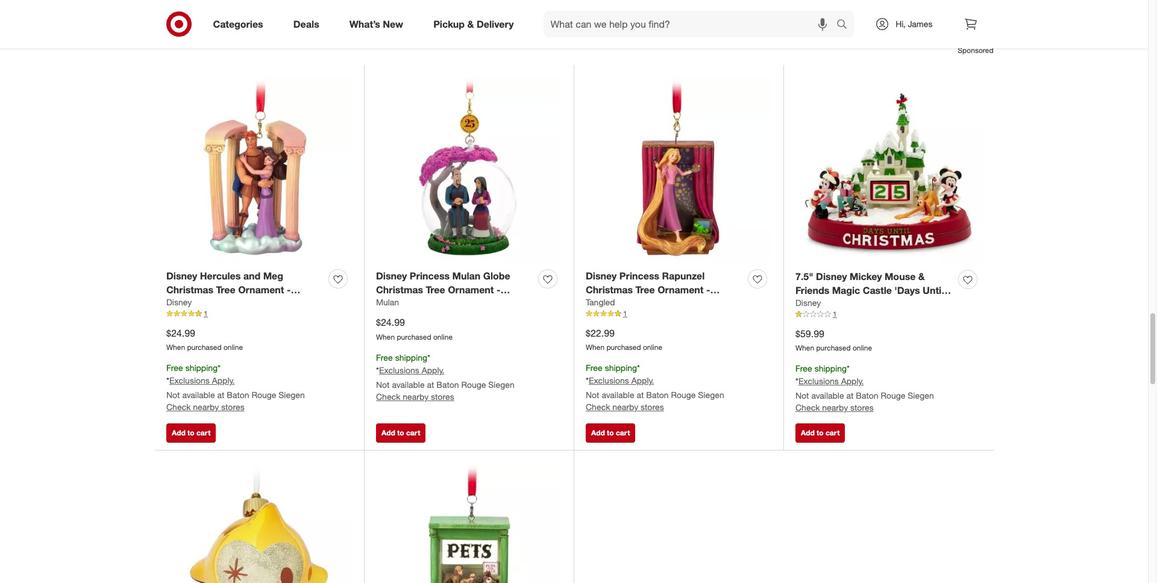 Task type: describe. For each thing, give the bounding box(es) containing it.
not for disney princess mulan globe christmas tree ornament - disney store
[[376, 380, 390, 390]]

cart for disney princess mulan globe christmas tree ornament - disney store
[[406, 428, 421, 438]]

$24.99 for disney hercules and meg christmas tree ornament - disney store
[[166, 327, 195, 339]]

& inside 7.5" disney mickey mouse & friends magic castle 'days until christmas' countdown sign - disney store
[[919, 271, 926, 283]]

purchased for 7.5" disney mickey mouse & friends magic castle 'days until christmas' countdown sign - disney store
[[817, 344, 851, 353]]

baton for disney princess mulan globe christmas tree ornament - disney store
[[437, 380, 459, 390]]

check nearby stores button for 7.5" disney mickey mouse & friends magic castle 'days until christmas' countdown sign - disney store
[[796, 402, 874, 414]]

- inside 7.5" disney mickey mouse & friends magic castle 'days until christmas' countdown sign - disney store
[[927, 298, 931, 310]]

cart for disney princess rapunzel christmas tree ornament - disney store
[[616, 428, 630, 438]]

free shipping * * exclusions apply. not available at baton rouge siegen check nearby stores for disney princess rapunzel christmas tree ornament - disney store
[[586, 363, 725, 413]]

available for 7.5" disney mickey mouse & friends magic castle 'days until christmas' countdown sign - disney store
[[812, 391, 845, 401]]

disney princess mulan globe christmas tree ornament - disney store
[[376, 270, 511, 310]]

to for 7.5" disney mickey mouse & friends magic castle 'days until christmas' countdown sign - disney store
[[817, 428, 824, 438]]

shipping for disney hercules and meg christmas tree ornament - disney store
[[186, 363, 218, 373]]

search button
[[832, 11, 861, 40]]

tree inside disney princess rapunzel christmas tree ornament - disney store
[[636, 284, 655, 296]]

add to cart for disney hercules and meg christmas tree ornament - disney store
[[172, 428, 211, 438]]

1 for $24.99
[[204, 310, 208, 319]]

check for disney princess rapunzel christmas tree ornament - disney store
[[586, 402, 611, 413]]

check nearby stores button for disney princess rapunzel christmas tree ornament - disney store
[[586, 402, 664, 414]]

apply. for disney princess mulan globe christmas tree ornament - disney store
[[422, 365, 445, 376]]

disney hercules and meg christmas tree ornament - disney store link
[[166, 269, 324, 310]]

disney link for disney hercules and meg christmas tree ornament - disney store
[[166, 297, 192, 309]]

what's new link
[[339, 11, 419, 37]]

$24.99 for disney princess mulan globe christmas tree ornament - disney store
[[376, 317, 405, 329]]

free for disney princess rapunzel christmas tree ornament - disney store
[[586, 363, 603, 373]]

shipping for 7.5" disney mickey mouse & friends magic castle 'days until christmas' countdown sign - disney store
[[815, 364, 847, 374]]

- inside disney princess mulan globe christmas tree ornament - disney store
[[497, 284, 501, 296]]

when for disney hercules and meg christmas tree ornament - disney store
[[166, 343, 185, 352]]

add for 7.5" disney mickey mouse & friends magic castle 'days until christmas' countdown sign - disney store
[[801, 428, 815, 438]]

add to cart for disney princess mulan globe christmas tree ornament - disney store
[[382, 428, 421, 438]]

pickup & delivery link
[[423, 11, 529, 37]]

christmas inside disney princess rapunzel christmas tree ornament - disney store
[[586, 284, 633, 296]]

7.5" disney mickey mouse & friends magic castle 'days until christmas' countdown sign - disney store link
[[796, 270, 954, 324]]

shipping for disney princess rapunzel christmas tree ornament - disney store
[[605, 363, 637, 373]]

free for 7.5" disney mickey mouse & friends magic castle 'days until christmas' countdown sign - disney store
[[796, 364, 813, 374]]

stores for disney princess mulan globe christmas tree ornament - disney store
[[431, 392, 454, 402]]

$59.99
[[796, 328, 825, 340]]

add to cart button for disney princess mulan globe christmas tree ornament - disney store
[[376, 424, 426, 443]]

to for disney princess rapunzel christmas tree ornament - disney store
[[607, 428, 614, 438]]

pickup & delivery
[[434, 18, 514, 30]]

free for disney princess mulan globe christmas tree ornament - disney store
[[376, 353, 393, 363]]

countdown
[[848, 298, 901, 310]]

What can we help you find? suggestions appear below search field
[[544, 11, 840, 37]]

free shipping * * exclusions apply. not available at baton rouge siegen check nearby stores for 7.5" disney mickey mouse & friends magic castle 'days until christmas' countdown sign - disney store
[[796, 364, 935, 413]]

exclusions apply. button for disney princess rapunzel christmas tree ornament - disney store
[[589, 375, 654, 387]]

exclusions for disney hercules and meg christmas tree ornament - disney store
[[169, 376, 210, 386]]

friends
[[796, 284, 830, 296]]

'days
[[895, 284, 921, 296]]

magic
[[833, 284, 861, 296]]

1 link for magic
[[796, 310, 982, 320]]

at for 7.5" disney mickey mouse & friends magic castle 'days until christmas' countdown sign - disney store
[[847, 391, 854, 401]]

add to cart for 7.5" disney mickey mouse & friends magic castle 'days until christmas' countdown sign - disney store
[[801, 428, 840, 438]]

when for disney princess mulan globe christmas tree ornament - disney store
[[376, 333, 395, 342]]

apply. for disney hercules and meg christmas tree ornament - disney store
[[212, 376, 235, 386]]

to for disney princess mulan globe christmas tree ornament - disney store
[[397, 428, 404, 438]]

sign
[[904, 298, 924, 310]]

disney hercules and meg christmas tree ornament - disney store
[[166, 270, 291, 310]]

meg
[[263, 270, 283, 282]]

rouge for 7.5" disney mickey mouse & friends magic castle 'days until christmas' countdown sign - disney store
[[881, 391, 906, 401]]

when for 7.5" disney mickey mouse & friends magic castle 'days until christmas' countdown sign - disney store
[[796, 344, 815, 353]]

baton for 7.5" disney mickey mouse & friends magic castle 'days until christmas' countdown sign - disney store
[[856, 391, 879, 401]]

store inside 7.5" disney mickey mouse & friends magic castle 'days until christmas' countdown sign - disney store
[[830, 312, 853, 324]]

stores for 7.5" disney mickey mouse & friends magic castle 'days until christmas' countdown sign - disney store
[[851, 403, 874, 413]]

- inside disney hercules and meg christmas tree ornament - disney store
[[287, 284, 291, 296]]

siegen for 7.5" disney mickey mouse & friends magic castle 'days until christmas' countdown sign - disney store
[[908, 391, 935, 401]]

sponsored
[[958, 46, 994, 55]]

categories link
[[203, 11, 278, 37]]

- inside disney princess rapunzel christmas tree ornament - disney store
[[707, 284, 711, 296]]

mickey
[[850, 271, 883, 283]]

rouge for disney princess rapunzel christmas tree ornament - disney store
[[671, 390, 696, 400]]

to for disney hercules and meg christmas tree ornament - disney store
[[188, 428, 195, 438]]

free for disney hercules and meg christmas tree ornament - disney store
[[166, 363, 183, 373]]

nearby for disney hercules and meg christmas tree ornament - disney store
[[193, 402, 219, 413]]

available for disney princess rapunzel christmas tree ornament - disney store
[[602, 390, 635, 400]]

1 vertical spatial mulan
[[376, 298, 399, 308]]

add for disney hercules and meg christmas tree ornament - disney store
[[172, 428, 186, 438]]

7.5" disney mickey mouse & friends magic castle 'days until christmas' countdown sign - disney store
[[796, 271, 945, 324]]

mulan inside disney princess mulan globe christmas tree ornament - disney store
[[453, 270, 481, 282]]

princess for christmas
[[410, 270, 450, 282]]

baton for disney princess rapunzel christmas tree ornament - disney store
[[647, 390, 669, 400]]



Task type: vqa. For each thing, say whether or not it's contained in the screenshot.
RedCard within the target circle is a loyalty program where you can earn 1% in target circle earnings rewards every time you make an eligible purchase with non-redcard payment, which can be used at target, in-store or online. learn more at
no



Task type: locate. For each thing, give the bounding box(es) containing it.
advertisement region
[[155, 0, 994, 45]]

2 add to cart from the left
[[382, 428, 421, 438]]

3 cart from the left
[[616, 428, 630, 438]]

purchased for disney hercules and meg christmas tree ornament - disney store
[[187, 343, 222, 352]]

1 vertical spatial &
[[919, 271, 926, 283]]

2 horizontal spatial 1 link
[[796, 310, 982, 320]]

tree
[[216, 284, 236, 296], [426, 284, 445, 296], [636, 284, 655, 296]]

cart for 7.5" disney mickey mouse & friends magic castle 'days until christmas' countdown sign - disney store
[[826, 428, 840, 438]]

when inside $22.99 when purchased online
[[586, 343, 605, 352]]

check nearby stores button
[[376, 391, 454, 403], [166, 402, 245, 414], [586, 402, 664, 414], [796, 402, 874, 414]]

2 tree from the left
[[426, 284, 445, 296]]

available for disney hercules and meg christmas tree ornament - disney store
[[182, 390, 215, 400]]

hi, james
[[896, 19, 933, 29]]

princess
[[410, 270, 450, 282], [620, 270, 660, 282]]

1 link for -
[[586, 309, 772, 320]]

store right mulan link
[[410, 298, 433, 310]]

apply. for 7.5" disney mickey mouse & friends magic castle 'days until christmas' countdown sign - disney store
[[842, 376, 864, 387]]

at for disney hercules and meg christmas tree ornament - disney store
[[217, 390, 225, 400]]

not for disney princess rapunzel christmas tree ornament - disney store
[[586, 390, 600, 400]]

globe
[[483, 270, 511, 282]]

available for disney princess mulan globe christmas tree ornament - disney store
[[392, 380, 425, 390]]

1 to from the left
[[188, 428, 195, 438]]

1 princess from the left
[[410, 270, 450, 282]]

2 cart from the left
[[406, 428, 421, 438]]

shipping for disney princess mulan globe christmas tree ornament - disney store
[[395, 353, 428, 363]]

baton
[[437, 380, 459, 390], [227, 390, 249, 400], [647, 390, 669, 400], [856, 391, 879, 401]]

1 add to cart from the left
[[172, 428, 211, 438]]

add to cart button for disney princess rapunzel christmas tree ornament - disney store
[[586, 424, 636, 443]]

deals
[[293, 18, 319, 30]]

2 to from the left
[[397, 428, 404, 438]]

purchased for disney princess mulan globe christmas tree ornament - disney store
[[397, 333, 432, 342]]

siegen for disney hercules and meg christmas tree ornament - disney store
[[279, 390, 305, 400]]

online inside $22.99 when purchased online
[[643, 343, 663, 352]]

deals link
[[283, 11, 335, 37]]

1 link down the castle
[[796, 310, 982, 320]]

mulan
[[453, 270, 481, 282], [376, 298, 399, 308]]

1 horizontal spatial mulan
[[453, 270, 481, 282]]

princess for tree
[[620, 270, 660, 282]]

1 horizontal spatial $24.99 when purchased online
[[376, 317, 453, 342]]

online for rapunzel
[[643, 343, 663, 352]]

mulan link
[[376, 297, 399, 309]]

$24.99 when purchased online for disney hercules and meg christmas tree ornament - disney store
[[166, 327, 243, 352]]

store inside disney princess mulan globe christmas tree ornament - disney store
[[410, 298, 433, 310]]

1 horizontal spatial princess
[[620, 270, 660, 282]]

tree inside disney princess mulan globe christmas tree ornament - disney store
[[426, 284, 445, 296]]

nearby for 7.5" disney mickey mouse & friends magic castle 'days until christmas' countdown sign - disney store
[[823, 403, 849, 413]]

disney princess mulan globe christmas tree ornament - disney store link
[[376, 269, 534, 310]]

1 horizontal spatial 1 link
[[586, 309, 772, 320]]

check for 7.5" disney mickey mouse & friends magic castle 'days until christmas' countdown sign - disney store
[[796, 403, 820, 413]]

1 cart from the left
[[197, 428, 211, 438]]

exclusions for disney princess rapunzel christmas tree ornament - disney store
[[589, 376, 629, 386]]

purchased for disney princess rapunzel christmas tree ornament - disney store
[[607, 343, 641, 352]]

0 horizontal spatial disney link
[[166, 297, 192, 309]]

1
[[204, 310, 208, 319], [624, 310, 628, 319], [833, 310, 837, 319]]

purchased
[[397, 333, 432, 342], [187, 343, 222, 352], [607, 343, 641, 352], [817, 344, 851, 353]]

until
[[923, 284, 945, 296]]

3 add to cart from the left
[[592, 428, 630, 438]]

1 horizontal spatial christmas
[[376, 284, 423, 296]]

2 add to cart button from the left
[[376, 424, 426, 443]]

store up the $59.99 when purchased online
[[830, 312, 853, 324]]

2 princess from the left
[[620, 270, 660, 282]]

& right pickup
[[468, 18, 474, 30]]

1 horizontal spatial disney link
[[796, 298, 822, 310]]

tangled link
[[586, 297, 615, 309]]

1 up the $59.99 when purchased online
[[833, 310, 837, 319]]

4 to from the left
[[817, 428, 824, 438]]

1 add from the left
[[172, 428, 186, 438]]

not
[[376, 380, 390, 390], [166, 390, 180, 400], [586, 390, 600, 400], [796, 391, 810, 401]]

delivery
[[477, 18, 514, 30]]

stores for disney princess rapunzel christmas tree ornament - disney store
[[641, 402, 664, 413]]

ornament down 'rapunzel' on the right top
[[658, 284, 704, 296]]

1 add to cart button from the left
[[166, 424, 216, 443]]

add for disney princess mulan globe christmas tree ornament - disney store
[[382, 428, 395, 438]]

what's new
[[350, 18, 404, 30]]

siegen for disney princess mulan globe christmas tree ornament - disney store
[[489, 380, 515, 390]]

$59.99 when purchased online
[[796, 328, 873, 353]]

to
[[188, 428, 195, 438], [397, 428, 404, 438], [607, 428, 614, 438], [817, 428, 824, 438]]

online inside the $59.99 when purchased online
[[853, 344, 873, 353]]

hi,
[[896, 19, 906, 29]]

3 add to cart button from the left
[[586, 424, 636, 443]]

0 vertical spatial &
[[468, 18, 474, 30]]

not for disney hercules and meg christmas tree ornament - disney store
[[166, 390, 180, 400]]

pickup
[[434, 18, 465, 30]]

cart
[[197, 428, 211, 438], [406, 428, 421, 438], [616, 428, 630, 438], [826, 428, 840, 438]]

when inside the $59.99 when purchased online
[[796, 344, 815, 353]]

purchased inside $22.99 when purchased online
[[607, 343, 641, 352]]

1 for $59.99
[[833, 310, 837, 319]]

1 horizontal spatial 1
[[624, 310, 628, 319]]

baton for disney hercules and meg christmas tree ornament - disney store
[[227, 390, 249, 400]]

online
[[434, 333, 453, 342], [224, 343, 243, 352], [643, 343, 663, 352], [853, 344, 873, 353]]

online down disney hercules and meg christmas tree ornament - disney store
[[224, 343, 243, 352]]

christmas for hercules
[[166, 284, 214, 296]]

when
[[376, 333, 395, 342], [166, 343, 185, 352], [586, 343, 605, 352], [796, 344, 815, 353]]

add to cart button for disney hercules and meg christmas tree ornament - disney store
[[166, 424, 216, 443]]

tangled
[[586, 298, 615, 308]]

tree for hercules
[[216, 284, 236, 296]]

free shipping * * exclusions apply. not available at baton rouge siegen check nearby stores
[[376, 353, 515, 402], [166, 363, 305, 413], [586, 363, 725, 413], [796, 364, 935, 413]]

0 horizontal spatial christmas
[[166, 284, 214, 296]]

$22.99
[[586, 327, 615, 339]]

1 link for ornament
[[166, 309, 352, 320]]

1 up $22.99 when purchased online
[[624, 310, 628, 319]]

$24.99 when purchased online down disney hercules and meg christmas tree ornament - disney store
[[166, 327, 243, 352]]

siegen for disney princess rapunzel christmas tree ornament - disney store
[[698, 390, 725, 400]]

1 for $22.99
[[624, 310, 628, 319]]

4 cart from the left
[[826, 428, 840, 438]]

add to cart button for 7.5" disney mickey mouse & friends magic castle 'days until christmas' countdown sign - disney store
[[796, 424, 846, 443]]

-
[[287, 284, 291, 296], [497, 284, 501, 296], [707, 284, 711, 296], [927, 298, 931, 310]]

disney hercules and meg christmas tree ornament - disney store image
[[166, 77, 352, 262], [166, 77, 352, 262]]

4 add to cart button from the left
[[796, 424, 846, 443]]

0 horizontal spatial $24.99
[[166, 327, 195, 339]]

princess inside disney princess rapunzel christmas tree ornament - disney store
[[620, 270, 660, 282]]

check nearby stores button for disney hercules and meg christmas tree ornament - disney store
[[166, 402, 245, 414]]

when for disney princess rapunzel christmas tree ornament - disney store
[[586, 343, 605, 352]]

add to cart
[[172, 428, 211, 438], [382, 428, 421, 438], [592, 428, 630, 438], [801, 428, 840, 438]]

2 add from the left
[[382, 428, 395, 438]]

siegen
[[489, 380, 515, 390], [279, 390, 305, 400], [698, 390, 725, 400], [908, 391, 935, 401]]

*
[[428, 353, 431, 363], [218, 363, 221, 373], [637, 363, 640, 373], [847, 364, 850, 374], [376, 365, 379, 376], [166, 376, 169, 386], [586, 376, 589, 386], [796, 376, 799, 387]]

3 tree from the left
[[636, 284, 655, 296]]

exclusions apply. button for 7.5" disney mickey mouse & friends magic castle 'days until christmas' countdown sign - disney store
[[799, 376, 864, 388]]

3 add from the left
[[592, 428, 605, 438]]

check for disney hercules and meg christmas tree ornament - disney store
[[166, 402, 191, 413]]

online down countdown
[[853, 344, 873, 353]]

new
[[383, 18, 404, 30]]

add to cart button
[[166, 424, 216, 443], [376, 424, 426, 443], [586, 424, 636, 443], [796, 424, 846, 443]]

at for disney princess rapunzel christmas tree ornament - disney store
[[637, 390, 644, 400]]

disney princess rapunzel christmas tree ornament - disney store link
[[586, 269, 744, 310]]

1 link down 'rapunzel' on the right top
[[586, 309, 772, 320]]

2 horizontal spatial christmas
[[586, 284, 633, 296]]

store right tangled link
[[620, 298, 643, 310]]

1 link
[[166, 309, 352, 320], [586, 309, 772, 320], [796, 310, 982, 320]]

ornament inside disney princess mulan globe christmas tree ornament - disney store
[[448, 284, 494, 296]]

2 horizontal spatial ornament
[[658, 284, 704, 296]]

exclusions apply. button
[[379, 365, 445, 377], [169, 375, 235, 387], [589, 375, 654, 387], [799, 376, 864, 388]]

add to cart for disney princess rapunzel christmas tree ornament - disney store
[[592, 428, 630, 438]]

0 horizontal spatial &
[[468, 18, 474, 30]]

store inside disney hercules and meg christmas tree ornament - disney store
[[200, 298, 224, 310]]

princess inside disney princess mulan globe christmas tree ornament - disney store
[[410, 270, 450, 282]]

0 horizontal spatial 1
[[204, 310, 208, 319]]

castle
[[863, 284, 892, 296]]

online down disney princess rapunzel christmas tree ornament - disney store
[[643, 343, 663, 352]]

ornament inside disney hercules and meg christmas tree ornament - disney store
[[238, 284, 284, 296]]

nearby for disney princess rapunzel christmas tree ornament - disney store
[[613, 402, 639, 413]]

1 tree from the left
[[216, 284, 236, 296]]

7.5"
[[796, 271, 814, 283]]

christmas inside disney hercules and meg christmas tree ornament - disney store
[[166, 284, 214, 296]]

disney
[[166, 270, 197, 282], [376, 270, 407, 282], [586, 270, 617, 282], [817, 271, 848, 283], [166, 298, 197, 310], [166, 298, 192, 308], [376, 298, 407, 310], [586, 298, 617, 310], [796, 298, 822, 308], [796, 312, 827, 324]]

1 down the hercules
[[204, 310, 208, 319]]

categories
[[213, 18, 263, 30]]

rouge for disney hercules and meg christmas tree ornament - disney store
[[252, 390, 276, 400]]

1 horizontal spatial $24.99
[[376, 317, 405, 329]]

1 horizontal spatial ornament
[[448, 284, 494, 296]]

ornament
[[238, 284, 284, 296], [448, 284, 494, 296], [658, 284, 704, 296]]

ornament down and
[[238, 284, 284, 296]]

exclusions apply. button for disney princess mulan globe christmas tree ornament - disney store
[[379, 365, 445, 377]]

ornament for and
[[238, 284, 284, 296]]

at for disney princess mulan globe christmas tree ornament - disney store
[[427, 380, 434, 390]]

add
[[172, 428, 186, 438], [382, 428, 395, 438], [592, 428, 605, 438], [801, 428, 815, 438]]

2 christmas from the left
[[376, 284, 423, 296]]

0 vertical spatial mulan
[[453, 270, 481, 282]]

0 horizontal spatial 1 link
[[166, 309, 352, 320]]

store inside disney princess rapunzel christmas tree ornament - disney store
[[620, 298, 643, 310]]

rouge
[[462, 380, 486, 390], [252, 390, 276, 400], [671, 390, 696, 400], [881, 391, 906, 401]]

0 horizontal spatial mulan
[[376, 298, 399, 308]]

2 horizontal spatial 1
[[833, 310, 837, 319]]

0 horizontal spatial ornament
[[238, 284, 284, 296]]

$24.99 when purchased online
[[376, 317, 453, 342], [166, 327, 243, 352]]

at
[[427, 380, 434, 390], [217, 390, 225, 400], [637, 390, 644, 400], [847, 391, 854, 401]]

0 horizontal spatial tree
[[216, 284, 236, 296]]

& up until
[[919, 271, 926, 283]]

and
[[243, 270, 261, 282]]

online for mickey
[[853, 344, 873, 353]]

1 ornament from the left
[[238, 284, 284, 296]]

disney link for 7.5" disney mickey mouse & friends magic castle 'days until christmas' countdown sign - disney store
[[796, 298, 822, 310]]

what's
[[350, 18, 380, 30]]

stores
[[431, 392, 454, 402], [221, 402, 245, 413], [641, 402, 664, 413], [851, 403, 874, 413]]

christmas up mulan link
[[376, 284, 423, 296]]

online for mulan
[[434, 333, 453, 342]]

exclusions apply. button for disney hercules and meg christmas tree ornament - disney store
[[169, 375, 235, 387]]

3 to from the left
[[607, 428, 614, 438]]

ornament down globe
[[448, 284, 494, 296]]

1 christmas from the left
[[166, 284, 214, 296]]

1 horizontal spatial &
[[919, 271, 926, 283]]

christmas up tangled
[[586, 284, 633, 296]]

check nearby stores button for disney princess mulan globe christmas tree ornament - disney store
[[376, 391, 454, 403]]

christmas
[[166, 284, 214, 296], [376, 284, 423, 296], [586, 284, 633, 296]]

ornament inside disney princess rapunzel christmas tree ornament - disney store
[[658, 284, 704, 296]]

apply.
[[422, 365, 445, 376], [212, 376, 235, 386], [632, 376, 654, 386], [842, 376, 864, 387]]

0 horizontal spatial princess
[[410, 270, 450, 282]]

$24.99 when purchased online for disney princess mulan globe christmas tree ornament - disney store
[[376, 317, 453, 342]]

$24.99 when purchased online down mulan link
[[376, 317, 453, 342]]

tree for princess
[[426, 284, 445, 296]]

store down the hercules
[[200, 298, 224, 310]]

hercules
[[200, 270, 241, 282]]

christmas inside disney princess mulan globe christmas tree ornament - disney store
[[376, 284, 423, 296]]

exclusions for 7.5" disney mickey mouse & friends magic castle 'days until christmas' countdown sign - disney store
[[799, 376, 839, 387]]

store
[[200, 298, 224, 310], [410, 298, 433, 310], [620, 298, 643, 310], [830, 312, 853, 324]]

rouge for disney princess mulan globe christmas tree ornament - disney store
[[462, 380, 486, 390]]

apply. for disney princess rapunzel christmas tree ornament - disney store
[[632, 376, 654, 386]]

mouse
[[885, 271, 916, 283]]

add for disney princess rapunzel christmas tree ornament - disney store
[[592, 428, 605, 438]]

4 add from the left
[[801, 428, 815, 438]]

shipping
[[395, 353, 428, 363], [186, 363, 218, 373], [605, 363, 637, 373], [815, 364, 847, 374]]

$24.99
[[376, 317, 405, 329], [166, 327, 195, 339]]

rapunzel
[[662, 270, 705, 282]]

disney lady and the tramp christmas tree ornament - disney store image
[[376, 463, 562, 584], [376, 463, 562, 584]]

tree inside disney hercules and meg christmas tree ornament - disney store
[[216, 284, 236, 296]]

christmas down the hercules
[[166, 284, 214, 296]]

disney wish star light-up glass christmas tree ornament - disney store image
[[166, 463, 352, 584], [166, 463, 352, 584]]

disney link
[[166, 297, 192, 309], [796, 298, 822, 310]]

available
[[392, 380, 425, 390], [182, 390, 215, 400], [602, 390, 635, 400], [812, 391, 845, 401]]

exclusions for disney princess mulan globe christmas tree ornament - disney store
[[379, 365, 420, 376]]

$22.99 when purchased online
[[586, 327, 663, 352]]

disney princess mulan globe christmas tree ornament - disney store image
[[376, 77, 562, 262], [376, 77, 562, 262]]

0 horizontal spatial $24.99 when purchased online
[[166, 327, 243, 352]]

ornament for mulan
[[448, 284, 494, 296]]

exclusions
[[379, 365, 420, 376], [169, 376, 210, 386], [589, 376, 629, 386], [799, 376, 839, 387]]

check
[[376, 392, 401, 402], [166, 402, 191, 413], [586, 402, 611, 413], [796, 403, 820, 413]]

stores for disney hercules and meg christmas tree ornament - disney store
[[221, 402, 245, 413]]

check for disney princess mulan globe christmas tree ornament - disney store
[[376, 392, 401, 402]]

search
[[832, 19, 861, 31]]

2 ornament from the left
[[448, 284, 494, 296]]

1 horizontal spatial tree
[[426, 284, 445, 296]]

disney princess rapunzel christmas tree ornament - disney store image
[[586, 77, 772, 262], [586, 77, 772, 262]]

nearby
[[403, 392, 429, 402], [193, 402, 219, 413], [613, 402, 639, 413], [823, 403, 849, 413]]

3 christmas from the left
[[586, 284, 633, 296]]

james
[[908, 19, 933, 29]]

2 horizontal spatial tree
[[636, 284, 655, 296]]

disney princess rapunzel christmas tree ornament - disney store
[[586, 270, 711, 310]]

cart for disney hercules and meg christmas tree ornament - disney store
[[197, 428, 211, 438]]

christmas'
[[796, 298, 845, 310]]

purchased inside the $59.99 when purchased online
[[817, 344, 851, 353]]

3 ornament from the left
[[658, 284, 704, 296]]

online down disney princess mulan globe christmas tree ornament - disney store at left
[[434, 333, 453, 342]]

1 link down and
[[166, 309, 352, 320]]

&
[[468, 18, 474, 30], [919, 271, 926, 283]]

4 add to cart from the left
[[801, 428, 840, 438]]

not for 7.5" disney mickey mouse & friends magic castle 'days until christmas' countdown sign - disney store
[[796, 391, 810, 401]]

free
[[376, 353, 393, 363], [166, 363, 183, 373], [586, 363, 603, 373], [796, 364, 813, 374]]

online for and
[[224, 343, 243, 352]]

nearby for disney princess mulan globe christmas tree ornament - disney store
[[403, 392, 429, 402]]

7.5" disney mickey mouse & friends magic castle 'days until christmas' countdown sign - disney store image
[[796, 77, 982, 263], [796, 77, 982, 263]]



